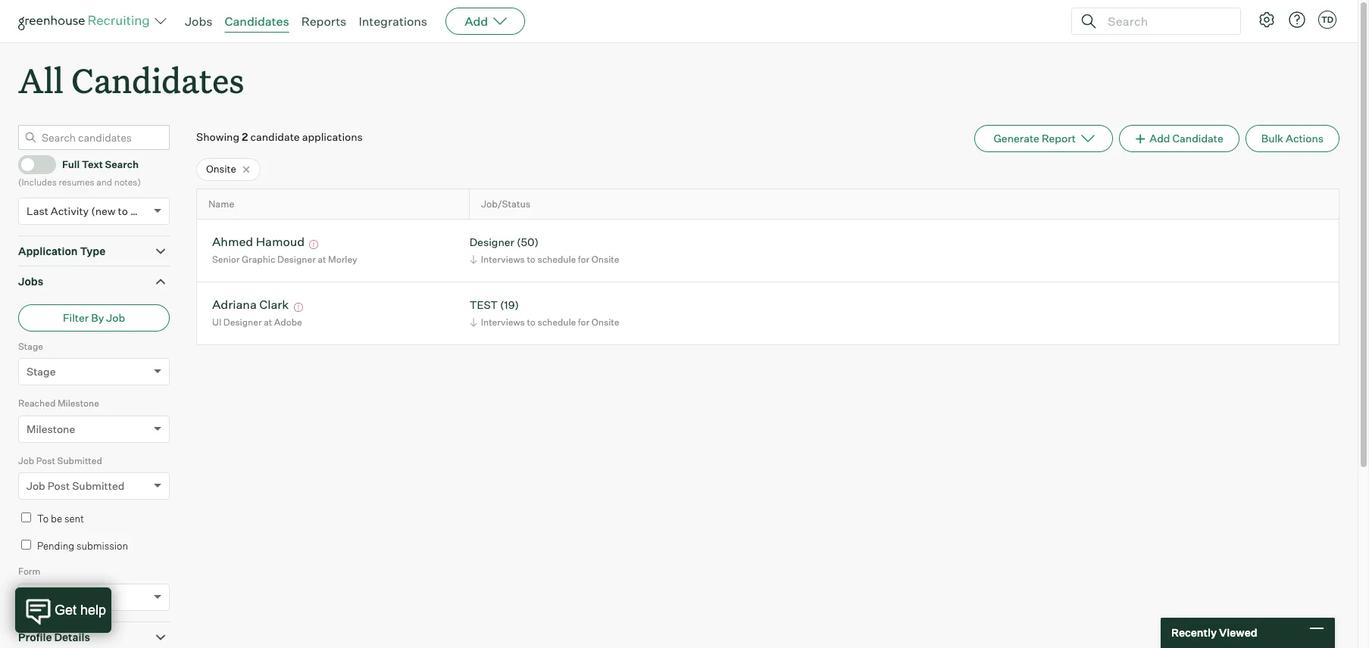 Task type: vqa. For each thing, say whether or not it's contained in the screenshot.
"over" "link"
no



Task type: locate. For each thing, give the bounding box(es) containing it.
0 vertical spatial job post submitted
[[18, 455, 102, 467]]

reached milestone
[[18, 398, 99, 409]]

submitted
[[57, 455, 102, 467], [72, 480, 125, 493]]

submitted up sent
[[72, 480, 125, 493]]

0 vertical spatial schedule
[[538, 254, 576, 265]]

1 vertical spatial job post submitted
[[27, 480, 125, 493]]

0 vertical spatial onsite
[[206, 163, 236, 175]]

schedule inside 'test (19) interviews to schedule for onsite'
[[538, 317, 576, 328]]

jobs down application
[[18, 275, 43, 288]]

adriana clark link
[[212, 297, 289, 315]]

job/status
[[481, 199, 531, 210]]

add for add candidate
[[1150, 132, 1171, 145]]

td button
[[1319, 11, 1337, 29]]

for inside designer (50) interviews to schedule for onsite
[[578, 254, 590, 265]]

milestone
[[58, 398, 99, 409], [27, 423, 75, 436]]

by
[[91, 311, 104, 324]]

schedule for adriana clark
[[538, 317, 576, 328]]

2 horizontal spatial designer
[[470, 236, 515, 249]]

form
[[18, 566, 40, 578], [68, 591, 94, 604]]

select a form
[[27, 591, 94, 604]]

interviews inside 'test (19) interviews to schedule for onsite'
[[481, 317, 525, 328]]

post
[[36, 455, 55, 467], [48, 480, 70, 493]]

schedule inside designer (50) interviews to schedule for onsite
[[538, 254, 576, 265]]

0 vertical spatial jobs
[[185, 14, 213, 29]]

text
[[82, 158, 103, 171]]

td button
[[1316, 8, 1340, 32]]

interviews down (19)
[[481, 317, 525, 328]]

interviews down (50)
[[481, 254, 525, 265]]

1 vertical spatial post
[[48, 480, 70, 493]]

interviews
[[481, 254, 525, 265], [481, 317, 525, 328]]

adobe
[[274, 317, 302, 328]]

0 vertical spatial milestone
[[58, 398, 99, 409]]

designer inside designer (50) interviews to schedule for onsite
[[470, 236, 515, 249]]

designer left (50)
[[470, 236, 515, 249]]

1 horizontal spatial designer
[[277, 254, 316, 265]]

at down the clark at the left top of the page
[[264, 317, 272, 328]]

Search text field
[[1104, 10, 1227, 32]]

designer
[[470, 236, 515, 249], [277, 254, 316, 265], [223, 317, 262, 328]]

interviews to schedule for onsite link down (19)
[[467, 315, 623, 330]]

jobs link
[[185, 14, 213, 29]]

profile
[[18, 631, 52, 644]]

0 horizontal spatial jobs
[[18, 275, 43, 288]]

ahmed
[[212, 235, 253, 250]]

interviews inside designer (50) interviews to schedule for onsite
[[481, 254, 525, 265]]

0 vertical spatial add
[[465, 14, 488, 29]]

milestone down "reached milestone"
[[27, 423, 75, 436]]

candidates down jobs link
[[71, 58, 244, 102]]

0 vertical spatial submitted
[[57, 455, 102, 467]]

schedule
[[538, 254, 576, 265], [538, 317, 576, 328]]

1 vertical spatial schedule
[[538, 317, 576, 328]]

0 vertical spatial job
[[106, 311, 125, 324]]

1 horizontal spatial at
[[318, 254, 326, 265]]

Search candidates field
[[18, 125, 170, 150]]

candidates right jobs link
[[225, 14, 289, 29]]

1 vertical spatial job
[[18, 455, 34, 467]]

type
[[80, 245, 106, 257]]

morley
[[328, 254, 357, 265]]

2 vertical spatial onsite
[[592, 317, 620, 328]]

generate report
[[994, 132, 1076, 145]]

1 horizontal spatial add
[[1150, 132, 1171, 145]]

0 vertical spatial form
[[18, 566, 40, 578]]

showing 2 candidate applications
[[196, 131, 363, 143]]

2 vertical spatial job
[[27, 480, 45, 493]]

onsite inside designer (50) interviews to schedule for onsite
[[592, 254, 620, 265]]

for for adriana clark
[[578, 317, 590, 328]]

schedule down designer (50) interviews to schedule for onsite
[[538, 317, 576, 328]]

interviews to schedule for onsite link down (50)
[[467, 252, 623, 267]]

1 interviews from the top
[[481, 254, 525, 265]]

to down (50)
[[527, 254, 536, 265]]

submitted down the reached milestone element
[[57, 455, 102, 467]]

generate
[[994, 132, 1040, 145]]

0 vertical spatial interviews to schedule for onsite link
[[467, 252, 623, 267]]

post up to be sent
[[48, 480, 70, 493]]

for inside 'test (19) interviews to schedule for onsite'
[[578, 317, 590, 328]]

reached milestone element
[[18, 397, 170, 454]]

2 interviews from the top
[[481, 317, 525, 328]]

to left old)
[[118, 204, 128, 217]]

add button
[[446, 8, 525, 35]]

1 vertical spatial add
[[1150, 132, 1171, 145]]

search
[[105, 158, 139, 171]]

at down ahmed hamoud has been in onsite for more than 21 days icon
[[318, 254, 326, 265]]

onsite for adriana clark
[[592, 317, 620, 328]]

to down designer (50) interviews to schedule for onsite
[[527, 317, 536, 328]]

0 horizontal spatial at
[[264, 317, 272, 328]]

candidate
[[1173, 132, 1224, 145]]

1 vertical spatial onsite
[[592, 254, 620, 265]]

Pending submission checkbox
[[21, 540, 31, 550]]

form down pending submission checkbox
[[18, 566, 40, 578]]

hamoud
[[256, 235, 305, 250]]

candidates link
[[225, 14, 289, 29]]

form element
[[18, 565, 170, 622]]

schedule for ahmed hamoud
[[538, 254, 576, 265]]

milestone down stage element
[[58, 398, 99, 409]]

configure image
[[1258, 11, 1277, 29]]

1 interviews to schedule for onsite link from the top
[[467, 252, 623, 267]]

1 vertical spatial to
[[527, 254, 536, 265]]

add candidate link
[[1120, 125, 1240, 153]]

job post submitted down the reached milestone element
[[18, 455, 102, 467]]

candidates
[[225, 14, 289, 29], [71, 58, 244, 102]]

stage
[[18, 341, 43, 352], [27, 366, 56, 378]]

job inside button
[[106, 311, 125, 324]]

0 vertical spatial designer
[[470, 236, 515, 249]]

recently viewed
[[1172, 627, 1258, 640]]

job post submitted
[[18, 455, 102, 467], [27, 480, 125, 493]]

ahmed hamoud link
[[212, 235, 305, 252]]

to
[[118, 204, 128, 217], [527, 254, 536, 265], [527, 317, 536, 328]]

senior
[[212, 254, 240, 265]]

showing
[[196, 131, 240, 143]]

graphic
[[242, 254, 275, 265]]

filter by job button
[[18, 304, 170, 332]]

0 vertical spatial interviews
[[481, 254, 525, 265]]

1 for from the top
[[578, 254, 590, 265]]

To be sent checkbox
[[21, 513, 31, 523]]

actions
[[1286, 132, 1324, 145]]

reports
[[301, 14, 347, 29]]

a
[[60, 591, 66, 604]]

post down reached
[[36, 455, 55, 467]]

job post submitted up sent
[[27, 480, 125, 493]]

for
[[578, 254, 590, 265], [578, 317, 590, 328]]

0 vertical spatial candidates
[[225, 14, 289, 29]]

ui designer at adobe
[[212, 317, 302, 328]]

jobs left candidates 'link' at the top
[[185, 14, 213, 29]]

last activity (new to old)
[[27, 204, 150, 217]]

to inside designer (50) interviews to schedule for onsite
[[527, 254, 536, 265]]

1 schedule from the top
[[538, 254, 576, 265]]

test
[[470, 299, 498, 312]]

add candidate
[[1150, 132, 1224, 145]]

recently
[[1172, 627, 1217, 640]]

2 vertical spatial to
[[527, 317, 536, 328]]

resumes
[[59, 177, 94, 188]]

td
[[1322, 14, 1334, 25]]

1 vertical spatial jobs
[[18, 275, 43, 288]]

applications
[[302, 131, 363, 143]]

onsite
[[206, 163, 236, 175], [592, 254, 620, 265], [592, 317, 620, 328]]

0 horizontal spatial add
[[465, 14, 488, 29]]

interviews to schedule for onsite link
[[467, 252, 623, 267], [467, 315, 623, 330]]

designer down ahmed hamoud has been in onsite for more than 21 days icon
[[277, 254, 316, 265]]

form right a at the bottom left of page
[[68, 591, 94, 604]]

candidate reports are now available! apply filters and select "view in app" element
[[975, 125, 1114, 153]]

add
[[465, 14, 488, 29], [1150, 132, 1171, 145]]

pending
[[37, 540, 74, 552]]

report
[[1042, 132, 1076, 145]]

designer down adriana clark link
[[223, 317, 262, 328]]

interviews for ahmed hamoud
[[481, 254, 525, 265]]

2 schedule from the top
[[538, 317, 576, 328]]

2 vertical spatial designer
[[223, 317, 262, 328]]

adriana clark has been in onsite for more than 21 days image
[[292, 304, 305, 313]]

checkmark image
[[25, 159, 36, 169]]

last
[[27, 204, 48, 217]]

0 vertical spatial for
[[578, 254, 590, 265]]

to inside 'test (19) interviews to schedule for onsite'
[[527, 317, 536, 328]]

submission
[[77, 540, 128, 552]]

schedule down (50)
[[538, 254, 576, 265]]

2 interviews to schedule for onsite link from the top
[[467, 315, 623, 330]]

1 vertical spatial interviews
[[481, 317, 525, 328]]

ahmed hamoud
[[212, 235, 305, 250]]

1 vertical spatial for
[[578, 317, 590, 328]]

2 for from the top
[[578, 317, 590, 328]]

add inside popup button
[[465, 14, 488, 29]]

to
[[37, 513, 49, 525]]

0 vertical spatial post
[[36, 455, 55, 467]]

1 vertical spatial interviews to schedule for onsite link
[[467, 315, 623, 330]]

1 vertical spatial form
[[68, 591, 94, 604]]

onsite inside 'test (19) interviews to schedule for onsite'
[[592, 317, 620, 328]]

onsite for ahmed hamoud
[[592, 254, 620, 265]]

add for add
[[465, 14, 488, 29]]

0 vertical spatial at
[[318, 254, 326, 265]]

and
[[96, 177, 112, 188]]

sent
[[64, 513, 84, 525]]

1 horizontal spatial form
[[68, 591, 94, 604]]

at
[[318, 254, 326, 265], [264, 317, 272, 328]]



Task type: describe. For each thing, give the bounding box(es) containing it.
1 vertical spatial designer
[[277, 254, 316, 265]]

candidate
[[250, 131, 300, 143]]

last activity (new to old) option
[[27, 204, 150, 217]]

0 vertical spatial to
[[118, 204, 128, 217]]

select
[[27, 591, 58, 604]]

test (19) interviews to schedule for onsite
[[470, 299, 620, 328]]

1 vertical spatial milestone
[[27, 423, 75, 436]]

senior graphic designer at morley
[[212, 254, 357, 265]]

filter by job
[[63, 311, 125, 324]]

1 vertical spatial stage
[[27, 366, 56, 378]]

generate report button
[[975, 125, 1114, 153]]

to be sent
[[37, 513, 84, 525]]

be
[[51, 513, 62, 525]]

0 vertical spatial stage
[[18, 341, 43, 352]]

bulk actions link
[[1246, 125, 1340, 153]]

pending submission
[[37, 540, 128, 552]]

stage element
[[18, 339, 170, 397]]

application type
[[18, 245, 106, 257]]

1 vertical spatial at
[[264, 317, 272, 328]]

bulk actions
[[1262, 132, 1324, 145]]

filter
[[63, 311, 89, 324]]

all candidates
[[18, 58, 244, 102]]

2
[[242, 131, 248, 143]]

name
[[208, 199, 234, 210]]

(new
[[91, 204, 116, 217]]

1 vertical spatial submitted
[[72, 480, 125, 493]]

(includes
[[18, 177, 57, 188]]

application
[[18, 245, 78, 257]]

ui
[[212, 317, 222, 328]]

profile details
[[18, 631, 90, 644]]

integrations
[[359, 14, 428, 29]]

0 horizontal spatial designer
[[223, 317, 262, 328]]

bulk
[[1262, 132, 1284, 145]]

designer (50) interviews to schedule for onsite
[[470, 236, 620, 265]]

full text search (includes resumes and notes)
[[18, 158, 141, 188]]

adriana clark
[[212, 297, 289, 313]]

1 vertical spatial candidates
[[71, 58, 244, 102]]

for for ahmed hamoud
[[578, 254, 590, 265]]

integrations link
[[359, 14, 428, 29]]

0 horizontal spatial form
[[18, 566, 40, 578]]

reached
[[18, 398, 56, 409]]

interviews to schedule for onsite link for adriana clark
[[467, 315, 623, 330]]

greenhouse recruiting image
[[18, 12, 155, 30]]

notes)
[[114, 177, 141, 188]]

interviews to schedule for onsite link for ahmed hamoud
[[467, 252, 623, 267]]

all
[[18, 58, 64, 102]]

ahmed hamoud has been in onsite for more than 21 days image
[[307, 241, 321, 250]]

adriana
[[212, 297, 257, 313]]

reports link
[[301, 14, 347, 29]]

old)
[[130, 204, 150, 217]]

activity
[[51, 204, 89, 217]]

(50)
[[517, 236, 539, 249]]

details
[[54, 631, 90, 644]]

viewed
[[1220, 627, 1258, 640]]

full
[[62, 158, 80, 171]]

to for ahmed hamoud
[[527, 254, 536, 265]]

1 horizontal spatial jobs
[[185, 14, 213, 29]]

job post submitted element
[[18, 454, 170, 511]]

clark
[[259, 297, 289, 313]]

(19)
[[500, 299, 519, 312]]

interviews for adriana clark
[[481, 317, 525, 328]]

to for adriana clark
[[527, 317, 536, 328]]



